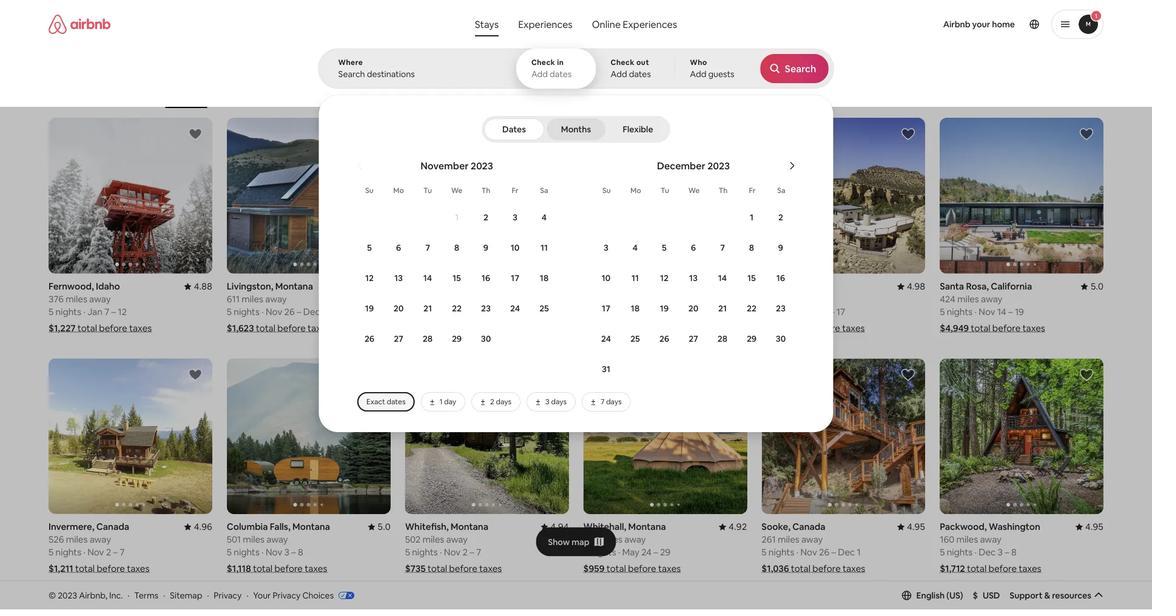 Task type: locate. For each thing, give the bounding box(es) containing it.
1 days from the left
[[496, 397, 512, 406]]

miles down the rosa,
[[958, 293, 980, 305]]

1 california from the left
[[461, 280, 502, 292]]

1 horizontal spatial su
[[603, 186, 611, 195]]

24 button
[[501, 294, 530, 323], [592, 324, 621, 353]]

17 button down penticton,
[[592, 294, 621, 323]]

add inside who add guests
[[690, 69, 707, 80]]

away up may at the right bottom of the page
[[625, 534, 646, 546]]

2 horizontal spatial canada
[[793, 521, 826, 533]]

2023
[[471, 159, 493, 172], [708, 159, 730, 172], [58, 590, 77, 601]]

before right $735
[[449, 563, 478, 575]]

2 horizontal spatial 19
[[1016, 306, 1025, 318]]

1 23 button from the left
[[472, 294, 501, 323]]

21 for second the 21 button from the right
[[424, 303, 432, 314]]

0 horizontal spatial 29 button
[[443, 324, 472, 353]]

columbia
[[227, 521, 268, 533]]

0 horizontal spatial 17 button
[[501, 263, 530, 293]]

away inside livingston, montana 611 miles away 5 nights · nov 26 – dec 1 $1,623 total before taxes
[[265, 293, 287, 305]]

1 horizontal spatial 28
[[718, 333, 728, 344]]

away inside fernwood, idaho 376 miles away 5 nights · jan 7 – 12 $1,227 total before taxes
[[89, 293, 111, 305]]

1 horizontal spatial 6 button
[[679, 233, 708, 262]]

2 horizontal spatial 5 nights
[[762, 306, 795, 318]]

nights down the 766
[[769, 306, 795, 318]]

5.0 out of 5 average rating image
[[1082, 280, 1104, 292], [368, 521, 391, 533]]

add to wishlist: santa rosa, california image
[[1080, 127, 1095, 141]]

18 for 18 "button" to the left
[[540, 273, 549, 284]]

1 horizontal spatial 9
[[779, 242, 784, 253]]

1 horizontal spatial privacy
[[273, 590, 301, 601]]

1 vertical spatial 25
[[631, 333, 640, 344]]

fr
[[512, 186, 519, 195], [749, 186, 756, 195]]

away inside columbia falls, montana 501 miles away 5 nights · nov 3 – 8 $1,118 total before taxes
[[267, 534, 288, 546]]

california right the rosa,
[[992, 280, 1033, 292]]

total inside sooke, canada 261 miles away 5 nights · nov 26 – dec 1 $1,036 total before taxes
[[792, 563, 811, 575]]

nights inside whitehall, montana 545 miles away 5 nights · may 24 – 29 $959 total before taxes
[[591, 546, 617, 558]]

2 days from the left
[[552, 397, 567, 406]]

1 horizontal spatial 9 button
[[767, 233, 796, 262]]

10 button
[[501, 233, 530, 262], [592, 263, 621, 293]]

homes for historical homes
[[710, 90, 734, 99]]

1 13 from the left
[[395, 273, 403, 284]]

day
[[444, 397, 457, 406]]

add to wishlist: sooke, canada image
[[902, 368, 916, 382]]

2 4.95 out of 5 average rating image from the left
[[1076, 521, 1104, 533]]

16
[[482, 273, 491, 284], [777, 273, 786, 284]]

14 inside the santa rosa, california 424 miles away 5 nights · nov 14 – 19 $4,949 total before taxes
[[998, 306, 1007, 318]]

0 horizontal spatial 16 button
[[472, 263, 501, 293]]

homes
[[710, 90, 734, 99], [580, 90, 604, 99]]

1 privacy from the left
[[214, 590, 242, 601]]

1 th from the left
[[482, 186, 491, 195]]

total right $1,118
[[253, 563, 273, 575]]

9 button up nevada city, california 381 miles away
[[472, 233, 501, 262]]

before inside livingston, montana 611 miles away 5 nights · nov 26 – dec 1 $1,623 total before taxes
[[278, 322, 306, 334]]

add up views
[[532, 69, 548, 80]]

2 horizontal spatial 14
[[998, 306, 1007, 318]]

2 2 button from the left
[[767, 203, 796, 232]]

29 button down nov 3 – 8
[[443, 324, 472, 353]]

miles for whitefish, montana 502 miles away 5 nights · nov 2 – 7 $735 total before taxes
[[423, 534, 445, 546]]

1 27 button from the left
[[384, 324, 413, 353]]

4.92
[[729, 521, 748, 533]]

experiences up in
[[519, 18, 573, 30]]

1 28 button from the left
[[413, 324, 443, 353]]

4 for topmost 4 button
[[542, 212, 547, 223]]

check inside check in add dates
[[532, 58, 556, 67]]

miles inside the packwood, washington 160 miles away 5 nights · dec 3 – 8 $1,712 total before taxes
[[957, 534, 979, 546]]

away inside sooke, canada 261 miles away 5 nights · nov 26 – dec 1 $1,036 total before taxes
[[802, 534, 823, 546]]

sitemap
[[170, 590, 202, 601]]

add to wishlist: escalante, utah image
[[902, 127, 916, 141]]

2 button for december 2023
[[767, 203, 796, 232]]

22 button
[[443, 294, 472, 323], [738, 294, 767, 323]]

tab list containing dates
[[484, 116, 668, 143]]

1 1 button from the left
[[443, 203, 472, 232]]

1 vertical spatial 17 button
[[592, 294, 621, 323]]

we down december 2023
[[689, 186, 700, 195]]

2 horizontal spatial 2023
[[708, 159, 730, 172]]

1 20 button from the left
[[384, 294, 413, 323]]

miles down fernwood,
[[66, 293, 87, 305]]

2 21 button from the left
[[708, 294, 738, 323]]

4.95 out of 5 average rating image
[[898, 521, 926, 533], [1076, 521, 1104, 533]]

check left in
[[532, 58, 556, 67]]

1 horizontal spatial dates
[[550, 69, 572, 80]]

2 9 from the left
[[779, 242, 784, 253]]

1 horizontal spatial 7 button
[[708, 233, 738, 262]]

canada right invermere,
[[96, 521, 129, 533]]

2 check from the left
[[611, 58, 635, 67]]

miles inside the invermere, canada 526 miles away 5 nights · nov 2 – 7 $1,211 total before taxes
[[66, 534, 88, 546]]

away down invermere,
[[90, 534, 111, 546]]

0 horizontal spatial 11 button
[[530, 233, 559, 262]]

miles down nevada
[[421, 293, 443, 305]]

21 right 381
[[424, 303, 432, 314]]

2 add from the left
[[611, 69, 628, 80]]

2 6 from the left
[[691, 242, 696, 253]]

1 button
[[1052, 10, 1104, 39]]

0 horizontal spatial check
[[532, 58, 556, 67]]

tab list inside stays tab panel
[[484, 116, 668, 143]]

we down november 2023
[[451, 186, 463, 195]]

2 13 from the left
[[690, 273, 698, 284]]

1 horizontal spatial 6
[[691, 242, 696, 253]]

miles down invermere,
[[66, 534, 88, 546]]

1 horizontal spatial 15
[[748, 273, 756, 284]]

3
[[513, 212, 518, 223], [604, 242, 609, 253], [463, 306, 468, 318], [546, 397, 550, 406], [284, 546, 290, 558], [998, 546, 1004, 558]]

support & resources button
[[1010, 590, 1104, 601]]

check left out
[[611, 58, 635, 67]]

escalante,
[[762, 280, 806, 292]]

0 horizontal spatial 20
[[394, 303, 404, 314]]

24 right nov 3 – 8
[[511, 303, 520, 314]]

0 vertical spatial 10 button
[[501, 233, 530, 262]]

29 for second 29 button from the right
[[452, 333, 462, 344]]

2 5 nights from the left
[[405, 306, 438, 318]]

2 inside whitefish, montana 502 miles away 5 nights · nov 2 – 7 $735 total before taxes
[[463, 546, 468, 558]]

add to wishlist: nevada city, california image left months
[[545, 127, 559, 141]]

2023 for november
[[471, 159, 493, 172]]

· inside fernwood, idaho 376 miles away 5 nights · jan 7 – 12 $1,227 total before taxes
[[83, 306, 86, 318]]

17 button left 4.91 out of 5 average rating image
[[501, 263, 530, 293]]

0 vertical spatial 10
[[511, 242, 520, 253]]

nevada city, california 381 miles away
[[405, 280, 502, 305]]

1 horizontal spatial 4
[[633, 242, 638, 253]]

5.0 for santa rosa, california 424 miles away 5 nights · nov 14 – 19 $4,949 total before taxes
[[1091, 280, 1104, 292]]

15 button up nov 3 – 8
[[443, 263, 472, 293]]

miles inside sooke, canada 261 miles away 5 nights · nov 26 – dec 1 $1,036 total before taxes
[[778, 534, 800, 546]]

1 13 button from the left
[[384, 263, 413, 293]]

whitefish, montana 502 miles away 5 nights · nov 2 – 7 $735 total before taxes
[[405, 521, 502, 575]]

4.95
[[908, 521, 926, 533], [1086, 521, 1104, 533]]

choices
[[303, 590, 334, 601]]

1 20 from the left
[[394, 303, 404, 314]]

1 vertical spatial 24
[[602, 333, 611, 344]]

30
[[481, 333, 491, 344], [776, 333, 786, 344]]

0 horizontal spatial 9
[[484, 242, 489, 253]]

· inside the packwood, washington 160 miles away 5 nights · dec 3 – 8 $1,712 total before taxes
[[975, 546, 977, 558]]

check
[[532, 58, 556, 67], [611, 58, 635, 67]]

25 down apr
[[631, 333, 640, 344]]

miles inside fernwood, idaho 376 miles away 5 nights · jan 7 – 12 $1,227 total before taxes
[[66, 293, 87, 305]]

8 button
[[443, 233, 472, 262], [738, 233, 767, 262]]

12
[[365, 273, 374, 284], [661, 273, 669, 284], [118, 306, 127, 318], [654, 306, 663, 318], [820, 306, 829, 318]]

1 horizontal spatial 13
[[690, 273, 698, 284]]

0 horizontal spatial 12 button
[[355, 263, 384, 293]]

montana inside whitefish, montana 502 miles away 5 nights · nov 2 – 7 $735 total before taxes
[[451, 521, 489, 533]]

5
[[367, 242, 372, 253], [662, 242, 667, 253], [49, 306, 54, 318], [584, 306, 589, 318], [227, 306, 232, 318], [405, 306, 410, 318], [762, 306, 767, 318], [940, 306, 945, 318], [49, 546, 54, 558], [584, 546, 589, 558], [227, 546, 232, 558], [405, 546, 410, 558], [762, 546, 767, 558], [940, 546, 945, 558]]

16 right city,
[[482, 273, 491, 284]]

1 horizontal spatial 16 button
[[767, 263, 796, 293]]

1 horizontal spatial 11
[[632, 273, 639, 284]]

away for whitefish, montana 502 miles away 5 nights · nov 2 – 7 $735 total before taxes
[[447, 534, 468, 546]]

25 for the left 25 button
[[540, 303, 549, 314]]

0 horizontal spatial 23
[[481, 303, 491, 314]]

0 vertical spatial 24 button
[[501, 294, 530, 323]]

7 days
[[601, 397, 622, 406]]

2 28 from the left
[[718, 333, 728, 344]]

miles for packwood, washington 160 miles away 5 nights · dec 3 – 8 $1,712 total before taxes
[[957, 534, 979, 546]]

20 right apr 7 – 12 on the right bottom
[[689, 303, 699, 314]]

taxes inside the invermere, canada 526 miles away 5 nights · nov 2 – 7 $1,211 total before taxes
[[127, 563, 150, 575]]

0 vertical spatial 5.0
[[1091, 280, 1104, 292]]

add inside check out add dates
[[611, 69, 628, 80]]

1 horizontal spatial 13 button
[[679, 263, 708, 293]]

total right $735
[[428, 563, 447, 575]]

22 button down city,
[[443, 294, 472, 323]]

1 vertical spatial 4
[[633, 242, 638, 253]]

city,
[[440, 280, 459, 292]]

23
[[481, 303, 491, 314], [777, 303, 786, 314]]

add down who
[[690, 69, 707, 80]]

away down the livingston,
[[265, 293, 287, 305]]

experiences up out
[[623, 18, 678, 30]]

3 inside columbia falls, montana 501 miles away 5 nights · nov 3 – 8 $1,118 total before taxes
[[284, 546, 290, 558]]

· inside whitehall, montana 545 miles away 5 nights · may 24 – 29 $959 total before taxes
[[619, 546, 621, 558]]

29 inside whitehall, montana 545 miles away 5 nights · may 24 – 29 $959 total before taxes
[[661, 546, 671, 558]]

3 days from the left
[[607, 397, 622, 406]]

away right 261
[[802, 534, 823, 546]]

0 horizontal spatial 20 button
[[384, 294, 413, 323]]

26 button
[[355, 324, 384, 353], [650, 324, 679, 353]]

0 vertical spatial 5.0 out of 5 average rating image
[[1082, 280, 1104, 292]]

dates
[[503, 124, 526, 135]]

0 horizontal spatial 26 button
[[355, 324, 384, 353]]

15 button up the 766
[[738, 263, 767, 293]]

12 up apr 7 – 12 on the right bottom
[[661, 273, 669, 284]]

nights down 381
[[412, 306, 438, 318]]

2 fr from the left
[[749, 186, 756, 195]]

0 horizontal spatial sa
[[540, 186, 549, 195]]

1 horizontal spatial dec
[[839, 546, 856, 558]]

0 horizontal spatial 8 button
[[443, 233, 472, 262]]

add to wishlist: fernwood, idaho image
[[188, 127, 203, 141]]

montana for 611 miles away
[[275, 280, 313, 292]]

whitehall,
[[584, 521, 627, 533]]

nov inside livingston, montana 611 miles away 5 nights · nov 26 – dec 1 $1,623 total before taxes
[[266, 306, 282, 318]]

add to wishlist: big sky, montana image
[[188, 608, 203, 610]]

1 4.95 out of 5 average rating image from the left
[[898, 521, 926, 533]]

1 horizontal spatial 19
[[660, 303, 669, 314]]

tu
[[424, 186, 432, 195], [661, 186, 670, 195]]

2 inside the invermere, canada 526 miles away 5 nights · nov 2 – 7 $1,211 total before taxes
[[106, 546, 111, 558]]

5 inside sooke, canada 261 miles away 5 nights · nov 26 – dec 1 $1,036 total before taxes
[[762, 546, 767, 558]]

away for invermere, canada 526 miles away 5 nights · nov 2 – 7 $1,211 total before taxes
[[90, 534, 111, 546]]

1 horizontal spatial 19 button
[[650, 294, 679, 323]]

california for rosa,
[[992, 280, 1033, 292]]

privacy link
[[214, 590, 242, 601]]

english
[[917, 590, 945, 601]]

montana for 502 miles away
[[451, 521, 489, 533]]

group
[[49, 61, 896, 108], [49, 118, 212, 273], [227, 118, 391, 273], [405, 118, 569, 273], [584, 118, 748, 273], [762, 118, 926, 273], [940, 118, 1104, 273], [49, 358, 212, 514], [227, 358, 391, 514], [405, 358, 569, 514], [584, 358, 748, 514], [762, 358, 926, 514], [940, 358, 1104, 514], [49, 599, 212, 610], [227, 599, 391, 610], [405, 599, 569, 610], [584, 599, 748, 610], [762, 599, 926, 610], [940, 599, 1104, 610]]

5 inside the santa rosa, california 424 miles away 5 nights · nov 14 – 19 $4,949 total before taxes
[[940, 306, 945, 318]]

0 horizontal spatial 5.0 out of 5 average rating image
[[368, 521, 391, 533]]

miles
[[66, 293, 87, 305], [601, 293, 623, 305], [242, 293, 263, 305], [421, 293, 443, 305], [780, 293, 801, 305], [958, 293, 980, 305], [66, 534, 88, 546], [601, 534, 623, 546], [243, 534, 265, 546], [423, 534, 445, 546], [778, 534, 800, 546], [957, 534, 979, 546]]

penticton, canada 379 miles away
[[584, 280, 663, 305]]

sooke,
[[762, 521, 791, 533]]

away up apr
[[625, 293, 646, 305]]

canada inside sooke, canada 261 miles away 5 nights · nov 26 – dec 1 $1,036 total before taxes
[[793, 521, 826, 533]]

1 4.95 from the left
[[908, 521, 926, 533]]

0 horizontal spatial 13 button
[[384, 263, 413, 293]]

1 horizontal spatial 27 button
[[679, 324, 708, 353]]

0 horizontal spatial add to wishlist: nevada city, california image
[[545, 127, 559, 141]]

1 vertical spatial 10 button
[[592, 263, 621, 293]]

28
[[423, 333, 433, 344], [718, 333, 728, 344]]

1 fr from the left
[[512, 186, 519, 195]]

19 for 1st 19 button from the right
[[660, 303, 669, 314]]

add up trending
[[611, 69, 628, 80]]

– inside whitehall, montana 545 miles away 5 nights · may 24 – 29 $959 total before taxes
[[654, 546, 659, 558]]

21 left the 766
[[719, 303, 727, 314]]

0 horizontal spatial 6
[[396, 242, 401, 253]]

0 vertical spatial 25
[[540, 303, 549, 314]]

1 horizontal spatial 18
[[631, 303, 640, 314]]

exact
[[367, 397, 385, 406]]

0 horizontal spatial 9 button
[[472, 233, 501, 262]]

12 button up apr 7 – 12 on the right bottom
[[650, 263, 679, 293]]

dec inside livingston, montana 611 miles away 5 nights · nov 26 – dec 1 $1,623 total before taxes
[[303, 306, 320, 318]]

miles for sooke, canada 261 miles away 5 nights · nov 26 – dec 1 $1,036 total before taxes
[[778, 534, 800, 546]]

26 button down apr 7 – 12 on the right bottom
[[650, 324, 679, 353]]

1 horizontal spatial 4.95 out of 5 average rating image
[[1076, 521, 1104, 533]]

20 left 381
[[394, 303, 404, 314]]

montana for 545 miles away
[[629, 521, 666, 533]]

add to wishlist: goldendale, washington image
[[545, 608, 559, 610]]

30 down the 766
[[776, 333, 786, 344]]

1 we from the left
[[451, 186, 463, 195]]

4 for bottommost 4 button
[[633, 242, 638, 253]]

1 horizontal spatial 2023
[[471, 159, 493, 172]]

flexible button
[[608, 118, 668, 140]]

1 horizontal spatial 4 button
[[621, 233, 650, 262]]

3 button
[[501, 203, 530, 232], [592, 233, 621, 262]]

before up 'your privacy choices'
[[275, 563, 303, 575]]

california inside nevada city, california 381 miles away
[[461, 280, 502, 292]]

1 9 from the left
[[484, 242, 489, 253]]

nights inside sooke, canada 261 miles away 5 nights · nov 26 – dec 1 $1,036 total before taxes
[[769, 546, 795, 558]]

total right $4,949 at right bottom
[[972, 322, 991, 334]]

total
[[78, 322, 97, 334], [256, 322, 276, 334], [791, 322, 811, 334], [972, 322, 991, 334], [75, 563, 95, 575], [607, 563, 626, 575], [253, 563, 273, 575], [428, 563, 447, 575], [792, 563, 811, 575], [968, 563, 987, 575]]

0 horizontal spatial 19 button
[[355, 294, 384, 323]]

nov inside sooke, canada 261 miles away 5 nights · nov 26 – dec 1 $1,036 total before taxes
[[801, 546, 818, 558]]

17 up total before taxes
[[837, 306, 846, 318]]

1 horizontal spatial 22
[[747, 303, 757, 314]]

tab list
[[484, 116, 668, 143]]

4.95 for sooke, canada 261 miles away 5 nights · nov 26 – dec 1 $1,036 total before taxes
[[908, 521, 926, 533]]

exact dates
[[367, 397, 406, 406]]

homes for tiny homes
[[580, 90, 604, 99]]

20 for 2nd 20 button from left
[[689, 303, 699, 314]]

2 4.95 from the left
[[1086, 521, 1104, 533]]

12 left nevada
[[365, 273, 374, 284]]

1 horizontal spatial 16
[[777, 273, 786, 284]]

tu down december
[[661, 186, 670, 195]]

8
[[455, 242, 460, 253], [750, 242, 755, 253], [477, 306, 482, 318], [298, 546, 303, 558], [1012, 546, 1017, 558]]

november 2023
[[421, 159, 493, 172]]

381
[[405, 293, 419, 305]]

1 vertical spatial 3 button
[[592, 233, 621, 262]]

miles down sooke,
[[778, 534, 800, 546]]

add to wishlist: nevada city, california image
[[545, 127, 559, 141], [902, 608, 916, 610]]

None search field
[[318, 0, 1153, 432]]

1 check from the left
[[532, 58, 556, 67]]

20 button
[[384, 294, 413, 323], [679, 294, 708, 323]]

miles inside livingston, montana 611 miles away 5 nights · nov 26 – dec 1 $1,623 total before taxes
[[242, 293, 263, 305]]

$1,623
[[227, 322, 254, 334]]

dec for montana
[[303, 306, 320, 318]]

1 horizontal spatial 14 button
[[708, 263, 738, 293]]

12 right apr
[[654, 306, 663, 318]]

2023 right november
[[471, 159, 493, 172]]

1 horizontal spatial homes
[[710, 90, 734, 99]]

2023 right "©"
[[58, 590, 77, 601]]

13 button
[[384, 263, 413, 293], [679, 263, 708, 293]]

taxes inside whitehall, montana 545 miles away 5 nights · may 24 – 29 $959 total before taxes
[[659, 563, 681, 575]]

1 2 button from the left
[[472, 203, 501, 232]]

1 horizontal spatial 27
[[689, 333, 699, 344]]

0 horizontal spatial 15
[[453, 273, 461, 284]]

miles inside whitehall, montana 545 miles away 5 nights · may 24 – 29 $959 total before taxes
[[601, 534, 623, 546]]

0 horizontal spatial 14
[[424, 273, 432, 284]]

total inside whitefish, montana 502 miles away 5 nights · nov 2 – 7 $735 total before taxes
[[428, 563, 447, 575]]

0 horizontal spatial 18
[[540, 273, 549, 284]]

nights inside whitefish, montana 502 miles away 5 nights · nov 2 – 7 $735 total before taxes
[[412, 546, 438, 558]]

online experiences
[[592, 18, 678, 30]]

add to wishlist: orderville, utah image
[[1080, 608, 1095, 610]]

nevada
[[405, 280, 438, 292]]

1 7 button from the left
[[413, 233, 443, 262]]

penticton,
[[584, 280, 628, 292]]

4.95 out of 5 average rating image for sooke, canada 261 miles away 5 nights · nov 26 – dec 1 $1,036 total before taxes
[[898, 521, 926, 533]]

(us)
[[947, 590, 964, 601]]

away inside penticton, canada 379 miles away
[[625, 293, 646, 305]]

before down jan
[[99, 322, 127, 334]]

18 button
[[530, 263, 559, 293], [621, 294, 650, 323]]

2 30 button from the left
[[767, 324, 796, 353]]

5 nights down 381
[[405, 306, 438, 318]]

2 horizontal spatial 24
[[642, 546, 652, 558]]

20
[[394, 303, 404, 314], [689, 303, 699, 314]]

inc.
[[109, 590, 123, 601]]

away up jan
[[89, 293, 111, 305]]

online experiences link
[[583, 12, 687, 36]]

0 horizontal spatial 2023
[[58, 590, 77, 601]]

2 20 from the left
[[689, 303, 699, 314]]

omg!
[[448, 90, 467, 99]]

california up nov 3 – 8
[[461, 280, 502, 292]]

montana
[[275, 280, 313, 292], [629, 521, 666, 533], [293, 521, 330, 533], [451, 521, 489, 533]]

30 button
[[472, 324, 501, 353], [767, 324, 796, 353]]

miles down whitefish,
[[423, 534, 445, 546]]

canada
[[630, 280, 663, 292], [96, 521, 129, 533], [793, 521, 826, 533]]

amazing
[[494, 90, 524, 99]]

total inside the invermere, canada 526 miles away 5 nights · nov 2 – 7 $1,211 total before taxes
[[75, 563, 95, 575]]

2 privacy from the left
[[273, 590, 301, 601]]

24 button up 31 button
[[592, 324, 621, 353]]

22 button down escalante,
[[738, 294, 767, 323]]

4.89
[[372, 280, 391, 292]]

9 up escalante,
[[779, 242, 784, 253]]

away for packwood, washington 160 miles away 5 nights · dec 3 – 8 $1,712 total before taxes
[[981, 534, 1002, 546]]

away for escalante, utah 766 miles away
[[803, 293, 825, 305]]

2 horizontal spatial add
[[690, 69, 707, 80]]

1 12 button from the left
[[355, 263, 384, 293]]

montana up may at the right bottom of the page
[[629, 521, 666, 533]]

5 inside livingston, montana 611 miles away 5 nights · nov 26 – dec 1 $1,623 total before taxes
[[227, 306, 232, 318]]

2 sa from the left
[[778, 186, 786, 195]]

houseboats
[[806, 90, 848, 99]]

25 button down apr
[[621, 324, 650, 353]]

25 button
[[530, 294, 559, 323], [621, 324, 650, 353]]

1 vertical spatial 24 button
[[592, 324, 621, 353]]

0 horizontal spatial 6 button
[[384, 233, 413, 262]]

– inside the santa rosa, california 424 miles away 5 nights · nov 14 – 19 $4,949 total before taxes
[[1009, 306, 1014, 318]]

add to wishlist: invermere, canada image
[[188, 368, 203, 382]]

11 up 4.91 out of 5 average rating image
[[541, 242, 548, 253]]

we
[[451, 186, 463, 195], [689, 186, 700, 195]]

5 inside the packwood, washington 160 miles away 5 nights · dec 3 – 8 $1,712 total before taxes
[[940, 546, 945, 558]]

4.96 out of 5 average rating image
[[184, 521, 212, 533]]

1 inside dropdown button
[[1096, 12, 1098, 20]]

map
[[572, 536, 590, 547]]

away inside whitehall, montana 545 miles away 5 nights · may 24 – 29 $959 total before taxes
[[625, 534, 646, 546]]

columbia falls, montana 501 miles away 5 nights · nov 3 – 8 $1,118 total before taxes
[[227, 521, 330, 575]]

8 inside the packwood, washington 160 miles away 5 nights · dec 3 – 8 $1,712 total before taxes
[[1012, 546, 1017, 558]]

mansions
[[388, 90, 420, 99]]

before inside the santa rosa, california 424 miles away 5 nights · nov 14 – 19 $4,949 total before taxes
[[993, 322, 1021, 334]]

airbnb,
[[79, 590, 107, 601]]

canada inside penticton, canada 379 miles away
[[630, 280, 663, 292]]

none search field containing stays
[[318, 0, 1153, 432]]

2 1 button from the left
[[738, 203, 767, 232]]

before inside the packwood, washington 160 miles away 5 nights · dec 3 – 8 $1,712 total before taxes
[[989, 563, 1017, 575]]

1 horizontal spatial check
[[611, 58, 635, 67]]

1 21 from the left
[[424, 303, 432, 314]]

· inside columbia falls, montana 501 miles away 5 nights · nov 3 – 8 $1,118 total before taxes
[[262, 546, 264, 558]]

2 15 button from the left
[[738, 263, 767, 293]]

away for sooke, canada 261 miles away 5 nights · nov 26 – dec 1 $1,036 total before taxes
[[802, 534, 823, 546]]

rosa,
[[967, 280, 990, 292]]

1 horizontal spatial 24
[[602, 333, 611, 344]]

group containing amazing views
[[49, 61, 896, 108]]

1 experiences from the left
[[519, 18, 573, 30]]

0 vertical spatial 11
[[541, 242, 548, 253]]

21 button down nevada
[[413, 294, 443, 323]]

montana inside livingston, montana 611 miles away 5 nights · nov 26 – dec 1 $1,623 total before taxes
[[275, 280, 313, 292]]

17 for 17 button to the top
[[511, 273, 520, 284]]

1 vertical spatial 5.0 out of 5 average rating image
[[368, 521, 391, 533]]

check for check in add dates
[[532, 58, 556, 67]]

21 button left the 766
[[708, 294, 738, 323]]

away inside the santa rosa, california 424 miles away 5 nights · nov 14 – 19 $4,949 total before taxes
[[982, 293, 1003, 305]]

1 horizontal spatial th
[[719, 186, 728, 195]]

0 horizontal spatial 29
[[452, 333, 462, 344]]

away for whitehall, montana 545 miles away 5 nights · may 24 – 29 $959 total before taxes
[[625, 534, 646, 546]]

0 horizontal spatial 24 button
[[501, 294, 530, 323]]

0 horizontal spatial canada
[[96, 521, 129, 533]]

dates down out
[[629, 69, 651, 80]]

add to wishlist: nevada city, california image down english (us) button
[[902, 608, 916, 610]]

17 left 4.91 out of 5 average rating image
[[511, 273, 520, 284]]

22 down city,
[[452, 303, 462, 314]]

miles inside escalante, utah 766 miles away
[[780, 293, 801, 305]]

9
[[484, 242, 489, 253], [779, 242, 784, 253]]

dec
[[303, 306, 320, 318], [839, 546, 856, 558], [979, 546, 996, 558]]

30 button down the 766
[[767, 324, 796, 353]]

invermere,
[[49, 521, 94, 533]]

canada for penticton,
[[630, 280, 663, 292]]

5 nights down 379
[[584, 306, 617, 318]]

4.91 out of 5 average rating image
[[541, 281, 569, 292]]

1 horizontal spatial 20 button
[[679, 294, 708, 323]]

0 horizontal spatial 1 button
[[443, 203, 472, 232]]

days down 31 button
[[607, 397, 622, 406]]

1 horizontal spatial 4.95
[[1086, 521, 1104, 533]]

away for livingston, montana 611 miles away 5 nights · nov 26 – dec 1 $1,623 total before taxes
[[265, 293, 287, 305]]

$735
[[405, 563, 426, 575]]

days for 7 days
[[607, 397, 622, 406]]

nights up $1,712
[[947, 546, 973, 558]]

20 button right apr 7 – 12 on the right bottom
[[679, 294, 708, 323]]

18
[[540, 273, 549, 284], [631, 303, 640, 314]]

privacy down $1,118
[[214, 590, 242, 601]]

19
[[365, 303, 374, 314], [660, 303, 669, 314], [1016, 306, 1025, 318]]

away down falls,
[[267, 534, 288, 546]]

total down may at the right bottom of the page
[[607, 563, 626, 575]]

miles for penticton, canada 379 miles away
[[601, 293, 623, 305]]

nights down 526
[[56, 546, 81, 558]]

dates inside check out add dates
[[629, 69, 651, 80]]

nov inside the invermere, canada 526 miles away 5 nights · nov 2 – 7 $1,211 total before taxes
[[88, 546, 104, 558]]

1 horizontal spatial add to wishlist: nevada city, california image
[[902, 608, 916, 610]]

away down washington
[[981, 534, 1002, 546]]

miles inside whitefish, montana 502 miles away 5 nights · nov 2 – 7 $735 total before taxes
[[423, 534, 445, 546]]

days
[[496, 397, 512, 406], [552, 397, 567, 406], [607, 397, 622, 406]]

1 horizontal spatial mo
[[631, 186, 642, 195]]

0 horizontal spatial 10
[[511, 242, 520, 253]]

2 28 button from the left
[[708, 324, 738, 353]]

0 horizontal spatial days
[[496, 397, 512, 406]]

2 21 from the left
[[719, 303, 727, 314]]

26 button down 4.89 out of 5 average rating image
[[355, 324, 384, 353]]

2 5 button from the left
[[650, 233, 679, 262]]

2 8 button from the left
[[738, 233, 767, 262]]

31
[[602, 364, 611, 375]]

29 button
[[443, 324, 472, 353], [738, 324, 767, 353]]

4 button
[[530, 203, 559, 232], [621, 233, 650, 262]]

before right $1,623
[[278, 322, 306, 334]]

0 horizontal spatial 22 button
[[443, 294, 472, 323]]

miles inside the santa rosa, california 424 miles away 5 nights · nov 14 – 19 $4,949 total before taxes
[[958, 293, 980, 305]]

miles down escalante,
[[780, 293, 801, 305]]

1 5 nights from the left
[[584, 306, 617, 318]]

6 button
[[384, 233, 413, 262], [679, 233, 708, 262]]

25 for bottom 25 button
[[631, 333, 640, 344]]

19 button down 4.89 out of 5 average rating image
[[355, 294, 384, 323]]

1 horizontal spatial 29 button
[[738, 324, 767, 353]]

1 30 button from the left
[[472, 324, 501, 353]]

2 vertical spatial 24
[[642, 546, 652, 558]]

4.94 out of 5 average rating image
[[541, 521, 569, 533]]

total right $1,712
[[968, 563, 987, 575]]

add to wishlist: tiller, oregon image
[[366, 608, 381, 610]]

2 su from the left
[[603, 186, 611, 195]]

0 horizontal spatial 5.0
[[378, 521, 391, 533]]

15 up nov 3 – 8
[[453, 273, 461, 284]]

homes right tiny
[[580, 90, 604, 99]]

0 horizontal spatial su
[[366, 186, 374, 195]]

25 down 4.91 out of 5 average rating image
[[540, 303, 549, 314]]

2023 for ©
[[58, 590, 77, 601]]

mo
[[394, 186, 404, 195], [631, 186, 642, 195]]

9 up nevada city, california 381 miles away
[[484, 242, 489, 253]]

2 california from the left
[[992, 280, 1033, 292]]

total down jan
[[78, 322, 97, 334]]

privacy
[[214, 590, 242, 601], [273, 590, 301, 601]]

taxes inside fernwood, idaho 376 miles away 5 nights · jan 7 – 12 $1,227 total before taxes
[[129, 322, 152, 334]]

Where field
[[338, 69, 497, 80]]

total inside whitehall, montana 545 miles away 5 nights · may 24 – 29 $959 total before taxes
[[607, 563, 626, 575]]

1 horizontal spatial 24 button
[[592, 324, 621, 353]]

miles for invermere, canada 526 miles away 5 nights · nov 2 – 7 $1,211 total before taxes
[[66, 534, 88, 546]]

1 horizontal spatial add
[[611, 69, 628, 80]]

total right $1,623
[[256, 322, 276, 334]]

canada for invermere,
[[96, 521, 129, 533]]

1 horizontal spatial tu
[[661, 186, 670, 195]]

12 right jan
[[118, 306, 127, 318]]

1 add from the left
[[532, 69, 548, 80]]

11 button up 4.91 out of 5 average rating image
[[530, 233, 559, 262]]

add for check in add dates
[[532, 69, 548, 80]]

days left 7 days
[[552, 397, 567, 406]]

experiences
[[519, 18, 573, 30], [623, 18, 678, 30]]

canada right sooke,
[[793, 521, 826, 533]]

montana inside whitehall, montana 545 miles away 5 nights · may 24 – 29 $959 total before taxes
[[629, 521, 666, 533]]

1 vertical spatial 5.0
[[378, 521, 391, 533]]

30 button down nov 3 – 8
[[472, 324, 501, 353]]

22 left the 766
[[747, 303, 757, 314]]

16 button up the 766
[[767, 263, 796, 293]]

livingston,
[[227, 280, 274, 292]]

1 horizontal spatial 23 button
[[767, 294, 796, 323]]

5.0 for columbia falls, montana 501 miles away 5 nights · nov 3 – 8 $1,118 total before taxes
[[378, 521, 391, 533]]

4
[[542, 212, 547, 223], [633, 242, 638, 253]]

3 add from the left
[[690, 69, 707, 80]]

15 left escalante,
[[748, 273, 756, 284]]

apr 7 – 12
[[623, 306, 663, 318]]



Task type: describe. For each thing, give the bounding box(es) containing it.
2 26 button from the left
[[650, 324, 679, 353]]

2 22 from the left
[[747, 303, 757, 314]]

12 inside fernwood, idaho 376 miles away 5 nights · jan 7 – 12 $1,227 total before taxes
[[118, 306, 127, 318]]

jan
[[88, 306, 102, 318]]

invermere, canada 526 miles away 5 nights · nov 2 – 7 $1,211 total before taxes
[[49, 521, 150, 575]]

4.98
[[908, 280, 926, 292]]

29 for second 29 button from left
[[747, 333, 757, 344]]

2 16 from the left
[[777, 273, 786, 284]]

apr
[[623, 306, 638, 318]]

3 days
[[546, 397, 567, 406]]

nights inside fernwood, idaho 376 miles away 5 nights · jan 7 – 12 $1,227 total before taxes
[[56, 306, 81, 318]]

miles for whitehall, montana 545 miles away 5 nights · may 24 – 29 $959 total before taxes
[[601, 534, 623, 546]]

1 21 button from the left
[[413, 294, 443, 323]]

1 horizontal spatial 3 button
[[592, 233, 621, 262]]

add for check out add dates
[[611, 69, 628, 80]]

packwood, washington 160 miles away 5 nights · dec 3 – 8 $1,712 total before taxes
[[940, 521, 1042, 575]]

1 button for november 2023
[[443, 203, 472, 232]]

1 16 button from the left
[[472, 263, 501, 293]]

1 22 from the left
[[452, 303, 462, 314]]

3 inside the packwood, washington 160 miles away 5 nights · dec 3 – 8 $1,712 total before taxes
[[998, 546, 1004, 558]]

nights down 379
[[591, 306, 617, 318]]

1 horizontal spatial 14
[[719, 273, 727, 284]]

2 27 button from the left
[[679, 324, 708, 353]]

18 for right 18 "button"
[[631, 303, 640, 314]]

nights inside the santa rosa, california 424 miles away 5 nights · nov 14 – 19 $4,949 total before taxes
[[947, 306, 973, 318]]

1 9 button from the left
[[472, 233, 501, 262]]

show map button
[[536, 527, 617, 556]]

0 horizontal spatial 25 button
[[530, 294, 559, 323]]

· inside sooke, canada 261 miles away 5 nights · nov 26 – dec 1 $1,036 total before taxes
[[797, 546, 799, 558]]

before inside sooke, canada 261 miles away 5 nights · nov 26 – dec 1 $1,036 total before taxes
[[813, 563, 841, 575]]

in
[[557, 58, 564, 67]]

1 8 button from the left
[[443, 233, 472, 262]]

$1,712
[[940, 563, 966, 575]]

washington
[[989, 521, 1041, 533]]

0 vertical spatial 3 button
[[501, 203, 530, 232]]

online
[[592, 18, 621, 30]]

– inside the invermere, canada 526 miles away 5 nights · nov 2 – 7 $1,211 total before taxes
[[113, 546, 118, 558]]

falls,
[[270, 521, 291, 533]]

2 horizontal spatial 17
[[837, 306, 846, 318]]

20 for 1st 20 button
[[394, 303, 404, 314]]

7 inside fernwood, idaho 376 miles away 5 nights · jan 7 – 12 $1,227 total before taxes
[[104, 306, 109, 318]]

nov 3 – 8
[[444, 306, 482, 318]]

nov inside the santa rosa, california 424 miles away 5 nights · nov 14 – 19 $4,949 total before taxes
[[979, 306, 996, 318]]

– inside the packwood, washington 160 miles away 5 nights · dec 3 – 8 $1,712 total before taxes
[[1006, 546, 1010, 558]]

sitemap link
[[170, 590, 202, 601]]

california for city,
[[461, 280, 502, 292]]

2 23 button from the left
[[767, 294, 796, 323]]

show
[[548, 536, 570, 547]]

whitefish,
[[405, 521, 449, 533]]

1 vertical spatial 11
[[632, 273, 639, 284]]

days for 3 days
[[552, 397, 567, 406]]

before inside the invermere, canada 526 miles away 5 nights · nov 2 – 7 $1,211 total before taxes
[[97, 563, 125, 575]]

2 days
[[491, 397, 512, 406]]

· inside the santa rosa, california 424 miles away 5 nights · nov 14 – 19 $4,949 total before taxes
[[975, 306, 977, 318]]

$1,118
[[227, 563, 251, 575]]

611
[[227, 293, 240, 305]]

away for fernwood, idaho 376 miles away 5 nights · jan 7 – 12 $1,227 total before taxes
[[89, 293, 111, 305]]

– inside columbia falls, montana 501 miles away 5 nights · nov 3 – 8 $1,118 total before taxes
[[292, 546, 296, 558]]

terms link
[[134, 590, 159, 601]]

0 vertical spatial add to wishlist: nevada city, california image
[[545, 127, 559, 141]]

5 nights for 379 miles away
[[584, 306, 617, 318]]

taxes inside the packwood, washington 160 miles away 5 nights · dec 3 – 8 $1,712 total before taxes
[[1019, 563, 1042, 575]]

5 inside whitefish, montana 502 miles away 5 nights · nov 2 – 7 $735 total before taxes
[[405, 546, 410, 558]]

5 inside whitehall, montana 545 miles away 5 nights · may 24 – 29 $959 total before taxes
[[584, 546, 589, 558]]

montana inside columbia falls, montana 501 miles away 5 nights · nov 3 – 8 $1,118 total before taxes
[[293, 521, 330, 533]]

0 vertical spatial 4 button
[[530, 203, 559, 232]]

months button
[[547, 118, 606, 140]]

2 experiences from the left
[[623, 18, 678, 30]]

1 29 button from the left
[[443, 324, 472, 353]]

· inside livingston, montana 611 miles away 5 nights · nov 26 – dec 1 $1,623 total before taxes
[[262, 306, 264, 318]]

1 22 button from the left
[[443, 294, 472, 323]]

4.98 out of 5 average rating image
[[898, 280, 926, 292]]

1 button for december 2023
[[738, 203, 767, 232]]

historical homes
[[676, 90, 734, 99]]

stays tab panel
[[318, 49, 1153, 432]]

check in add dates
[[532, 58, 572, 80]]

2 23 from the left
[[777, 303, 786, 314]]

support
[[1010, 590, 1043, 601]]

fernwood, idaho 376 miles away 5 nights · jan 7 – 12 $1,227 total before taxes
[[49, 280, 152, 334]]

1 vertical spatial 4 button
[[621, 233, 650, 262]]

5 inside the invermere, canada 526 miles away 5 nights · nov 2 – 7 $1,211 total before taxes
[[49, 546, 54, 558]]

2 27 from the left
[[689, 333, 699, 344]]

show map
[[548, 536, 590, 547]]

1 vertical spatial add to wishlist: nevada city, california image
[[902, 608, 916, 610]]

tiny homes
[[565, 90, 604, 99]]

canada for sooke,
[[793, 521, 826, 533]]

cabins
[[339, 90, 362, 99]]

1 sa from the left
[[540, 186, 549, 195]]

months
[[561, 124, 591, 135]]

– inside sooke, canada 261 miles away 5 nights · nov 26 – dec 1 $1,036 total before taxes
[[832, 546, 837, 558]]

your
[[973, 19, 991, 30]]

amazing views
[[494, 90, 545, 99]]

2 button for november 2023
[[472, 203, 501, 232]]

5 nights for 766 miles away
[[762, 306, 795, 318]]

1 day
[[440, 397, 457, 406]]

add to wishlist: packwood, washington image
[[1080, 368, 1095, 382]]

$1,036
[[762, 563, 790, 575]]

display total before taxes switch
[[1072, 77, 1094, 92]]

· inside whitefish, montana 502 miles away 5 nights · nov 2 – 7 $735 total before taxes
[[440, 546, 442, 558]]

days for 2 days
[[496, 397, 512, 406]]

12 up total before taxes
[[820, 306, 829, 318]]

total inside columbia falls, montana 501 miles away 5 nights · nov 3 – 8 $1,118 total before taxes
[[253, 563, 273, 575]]

nov inside whitefish, montana 502 miles away 5 nights · nov 2 – 7 $735 total before taxes
[[444, 546, 461, 558]]

1 27 from the left
[[394, 333, 404, 344]]

nov inside columbia falls, montana 501 miles away 5 nights · nov 3 – 8 $1,118 total before taxes
[[266, 546, 282, 558]]

1 15 button from the left
[[443, 263, 472, 293]]

0 horizontal spatial dates
[[387, 397, 406, 406]]

160
[[940, 534, 955, 546]]

1 6 button from the left
[[384, 233, 413, 262]]

livingston, montana 611 miles away 5 nights · nov 26 – dec 1 $1,623 total before taxes
[[227, 280, 330, 334]]

english (us)
[[917, 590, 964, 601]]

1 23 from the left
[[481, 303, 491, 314]]

taxes inside livingston, montana 611 miles away 5 nights · nov 26 – dec 1 $1,623 total before taxes
[[308, 322, 330, 334]]

airbnb your home link
[[937, 12, 1023, 37]]

2 7 button from the left
[[708, 233, 738, 262]]

2 20 button from the left
[[679, 294, 708, 323]]

1 inside livingston, montana 611 miles away 5 nights · nov 26 – dec 1 $1,623 total before taxes
[[322, 306, 326, 318]]

miles inside nevada city, california 381 miles away
[[421, 293, 443, 305]]

2 22 button from the left
[[738, 294, 767, 323]]

packwood,
[[940, 521, 988, 533]]

5 nights for 381 miles away
[[405, 306, 438, 318]]

0 vertical spatial 24
[[511, 303, 520, 314]]

dec for canada
[[839, 546, 856, 558]]

airbnb your home
[[944, 19, 1016, 30]]

taxes inside whitefish, montana 502 miles away 5 nights · nov 2 – 7 $735 total before taxes
[[480, 563, 502, 575]]

dates for check out add dates
[[629, 69, 651, 80]]

total down nov 12 – 17
[[791, 322, 811, 334]]

· inside the invermere, canada 526 miles away 5 nights · nov 2 – 7 $1,211 total before taxes
[[83, 546, 86, 558]]

who add guests
[[690, 58, 735, 80]]

0 vertical spatial 17 button
[[501, 263, 530, 293]]

21 for second the 21 button
[[719, 303, 727, 314]]

utah
[[807, 280, 828, 292]]

5 inside columbia falls, montana 501 miles away 5 nights · nov 3 – 8 $1,118 total before taxes
[[227, 546, 232, 558]]

2 15 from the left
[[748, 273, 756, 284]]

8 inside columbia falls, montana 501 miles away 5 nights · nov 3 – 8 $1,118 total before taxes
[[298, 546, 303, 558]]

4.92 out of 5 average rating image
[[719, 521, 748, 533]]

1 28 from the left
[[423, 333, 433, 344]]

taxes inside columbia falls, montana 501 miles away 5 nights · nov 3 – 8 $1,118 total before taxes
[[305, 563, 327, 575]]

1 tu from the left
[[424, 186, 432, 195]]

dec inside the packwood, washington 160 miles away 5 nights · dec 3 – 8 $1,712 total before taxes
[[979, 546, 996, 558]]

taxes inside sooke, canada 261 miles away 5 nights · nov 26 – dec 1 $1,036 total before taxes
[[843, 563, 866, 575]]

1 horizontal spatial 10
[[602, 273, 611, 284]]

1 6 from the left
[[396, 242, 401, 253]]

total inside fernwood, idaho 376 miles away 5 nights · jan 7 – 12 $1,227 total before taxes
[[78, 322, 97, 334]]

1 15 from the left
[[453, 273, 461, 284]]

© 2023 airbnb, inc. ·
[[49, 590, 130, 601]]

nights inside livingston, montana 611 miles away 5 nights · nov 26 – dec 1 $1,623 total before taxes
[[234, 306, 260, 318]]

4.94
[[551, 521, 569, 533]]

check for check out add dates
[[611, 58, 635, 67]]

7 inside the invermere, canada 526 miles away 5 nights · nov 2 – 7 $1,211 total before taxes
[[120, 546, 125, 558]]

santa rosa, california 424 miles away 5 nights · nov 14 – 19 $4,949 total before taxes
[[940, 280, 1046, 334]]

2 16 button from the left
[[767, 263, 796, 293]]

home
[[993, 19, 1016, 30]]

24 inside whitehall, montana 545 miles away 5 nights · may 24 – 29 $959 total before taxes
[[642, 546, 652, 558]]

19 for 2nd 19 button from the right
[[365, 303, 374, 314]]

miles for livingston, montana 611 miles away 5 nights · nov 26 – dec 1 $1,623 total before taxes
[[242, 293, 263, 305]]

nights inside columbia falls, montana 501 miles away 5 nights · nov 3 – 8 $1,118 total before taxes
[[234, 546, 260, 558]]

usd
[[983, 590, 1001, 601]]

1 mo from the left
[[394, 186, 404, 195]]

trending
[[625, 90, 655, 99]]

dates button
[[484, 118, 545, 140]]

17 for bottommost 17 button
[[602, 303, 611, 314]]

2 29 button from the left
[[738, 324, 767, 353]]

total inside livingston, montana 611 miles away 5 nights · nov 26 – dec 1 $1,623 total before taxes
[[256, 322, 276, 334]]

4.88 out of 5 average rating image
[[184, 280, 212, 292]]

where
[[338, 58, 363, 67]]

nights inside the invermere, canada 526 miles away 5 nights · nov 2 – 7 $1,211 total before taxes
[[56, 546, 81, 558]]

26 inside sooke, canada 261 miles away 5 nights · nov 26 – dec 1 $1,036 total before taxes
[[820, 546, 830, 558]]

$959
[[584, 563, 605, 575]]

guests
[[709, 69, 735, 80]]

your privacy choices link
[[253, 590, 355, 602]]

english (us) button
[[902, 590, 964, 601]]

airbnb
[[944, 19, 971, 30]]

resources
[[1053, 590, 1092, 601]]

– inside livingston, montana 611 miles away 5 nights · nov 26 – dec 1 $1,623 total before taxes
[[297, 306, 301, 318]]

dates for check in add dates
[[550, 69, 572, 80]]

nights inside the packwood, washington 160 miles away 5 nights · dec 3 – 8 $1,712 total before taxes
[[947, 546, 973, 558]]

1 vertical spatial 25 button
[[621, 324, 650, 353]]

2 mo from the left
[[631, 186, 642, 195]]

1 horizontal spatial 10 button
[[592, 263, 621, 293]]

261
[[762, 534, 776, 546]]

total inside the santa rosa, california 424 miles away 5 nights · nov 14 – 19 $4,949 total before taxes
[[972, 322, 991, 334]]

526
[[49, 534, 64, 546]]

1 vertical spatial 11 button
[[621, 263, 650, 293]]

2023 for december
[[708, 159, 730, 172]]

add to wishlist: cottage grove, oregon image
[[723, 608, 738, 610]]

flexible
[[623, 124, 654, 135]]

4.95 out of 5 average rating image for packwood, washington 160 miles away 5 nights · dec 3 – 8 $1,712 total before taxes
[[1076, 521, 1104, 533]]

1 14 button from the left
[[413, 263, 443, 293]]

santa
[[940, 280, 965, 292]]

terms · sitemap · privacy ·
[[134, 590, 249, 601]]

escalante, utah 766 miles away
[[762, 280, 828, 305]]

– inside whitefish, montana 502 miles away 5 nights · nov 2 – 7 $735 total before taxes
[[470, 546, 475, 558]]

4.95 for packwood, washington 160 miles away 5 nights · dec 3 – 8 $1,712 total before taxes
[[1086, 521, 1104, 533]]

sooke, canada 261 miles away 5 nights · nov 26 – dec 1 $1,036 total before taxes
[[762, 521, 866, 575]]

december
[[657, 159, 706, 172]]

376
[[49, 293, 64, 305]]

before inside columbia falls, montana 501 miles away 5 nights · nov 3 – 8 $1,118 total before taxes
[[275, 563, 303, 575]]

miles for fernwood, idaho 376 miles away 5 nights · jan 7 – 12 $1,227 total before taxes
[[66, 293, 87, 305]]

– inside fernwood, idaho 376 miles away 5 nights · jan 7 – 12 $1,227 total before taxes
[[111, 306, 116, 318]]

whitehall, montana 545 miles away 5 nights · may 24 – 29 $959 total before taxes
[[584, 521, 681, 575]]

experiences inside button
[[519, 18, 573, 30]]

1 5 button from the left
[[355, 233, 384, 262]]

0 horizontal spatial 10 button
[[501, 233, 530, 262]]

4.89 out of 5 average rating image
[[363, 280, 391, 292]]

profile element
[[698, 0, 1104, 49]]

total inside the packwood, washington 160 miles away 5 nights · dec 3 – 8 $1,712 total before taxes
[[968, 563, 987, 575]]

support & resources
[[1010, 590, 1092, 601]]

0 horizontal spatial 18 button
[[530, 263, 559, 293]]

2 6 button from the left
[[679, 233, 708, 262]]

1 26 button from the left
[[355, 324, 384, 353]]

november
[[421, 159, 469, 172]]

1 inside sooke, canada 261 miles away 5 nights · nov 26 – dec 1 $1,036 total before taxes
[[858, 546, 861, 558]]

7 inside whitefish, montana 502 miles away 5 nights · nov 2 – 7 $735 total before taxes
[[477, 546, 481, 558]]

2 th from the left
[[719, 186, 728, 195]]

miles for escalante, utah 766 miles away
[[780, 293, 801, 305]]

tiny
[[565, 90, 579, 99]]

december 2023
[[657, 159, 730, 172]]

2 tu from the left
[[661, 186, 670, 195]]

2 13 button from the left
[[679, 263, 708, 293]]

miles inside columbia falls, montana 501 miles away 5 nights · nov 3 – 8 $1,118 total before taxes
[[243, 534, 265, 546]]

19 inside the santa rosa, california 424 miles away 5 nights · nov 14 – 19 $4,949 total before taxes
[[1016, 306, 1025, 318]]

1 horizontal spatial 18 button
[[621, 294, 650, 323]]

379
[[584, 293, 599, 305]]

before inside whitefish, montana 502 miles away 5 nights · nov 2 – 7 $735 total before taxes
[[449, 563, 478, 575]]

1 su from the left
[[366, 186, 374, 195]]

experiences button
[[509, 12, 583, 36]]

check out add dates
[[611, 58, 651, 80]]

historical
[[676, 90, 709, 99]]

424
[[940, 293, 956, 305]]

away inside nevada city, california 381 miles away
[[445, 293, 467, 305]]

2 we from the left
[[689, 186, 700, 195]]

2 12 button from the left
[[650, 263, 679, 293]]

total before taxes button
[[762, 322, 865, 334]]

before inside whitehall, montana 545 miles away 5 nights · may 24 – 29 $959 total before taxes
[[628, 563, 657, 575]]

skiing
[[760, 90, 780, 99]]

before down nov 12 – 17
[[813, 322, 841, 334]]

2 30 from the left
[[776, 333, 786, 344]]

5 inside fernwood, idaho 376 miles away 5 nights · jan 7 – 12 $1,227 total before taxes
[[49, 306, 54, 318]]

1 30 from the left
[[481, 333, 491, 344]]

calendar application
[[333, 146, 1153, 387]]

what can we help you find? tab list
[[466, 12, 583, 36]]

4.88
[[194, 280, 212, 292]]

766
[[762, 293, 778, 305]]

1 16 from the left
[[482, 273, 491, 284]]

away for penticton, canada 379 miles away
[[625, 293, 646, 305]]

taxes inside the santa rosa, california 424 miles away 5 nights · nov 14 – 19 $4,949 total before taxes
[[1023, 322, 1046, 334]]

before inside fernwood, idaho 376 miles away 5 nights · jan 7 – 12 $1,227 total before taxes
[[99, 322, 127, 334]]

2 19 button from the left
[[650, 294, 679, 323]]

5.0 out of 5 average rating image for columbia falls, montana 501 miles away 5 nights · nov 3 – 8 $1,118 total before taxes
[[368, 521, 391, 533]]

idaho
[[96, 280, 120, 292]]

2 14 button from the left
[[708, 263, 738, 293]]

5.0 out of 5 average rating image for santa rosa, california 424 miles away 5 nights · nov 14 – 19 $4,949 total before taxes
[[1082, 280, 1104, 292]]

26 inside livingston, montana 611 miles away 5 nights · nov 26 – dec 1 $1,623 total before taxes
[[284, 306, 295, 318]]

fernwood,
[[49, 280, 94, 292]]

$4,949
[[940, 322, 970, 334]]

2 9 button from the left
[[767, 233, 796, 262]]

1 19 button from the left
[[355, 294, 384, 323]]



Task type: vqa. For each thing, say whether or not it's contained in the screenshot.
2nd 27 button from the right
yes



